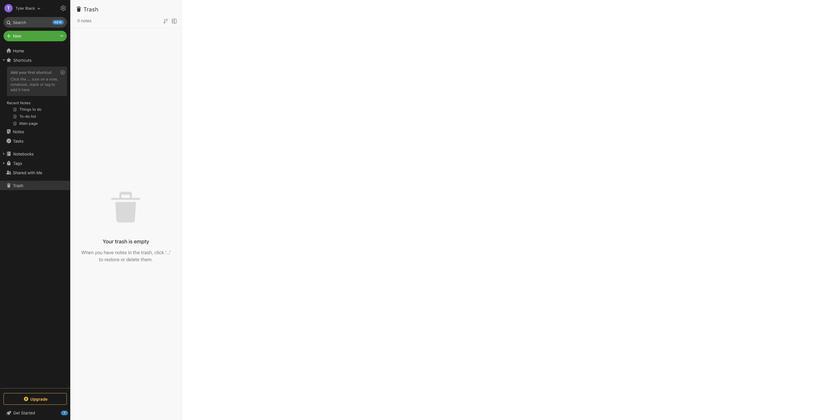 Task type: locate. For each thing, give the bounding box(es) containing it.
notes
[[20, 101, 31, 105], [13, 129, 24, 134]]

1 vertical spatial trash
[[13, 183, 23, 188]]

tasks
[[13, 139, 24, 143]]

trash
[[115, 238, 127, 245]]

get started
[[13, 411, 35, 416]]

0 vertical spatial or
[[40, 82, 44, 87]]

your
[[103, 238, 114, 245]]

tag
[[45, 82, 51, 87]]

1 horizontal spatial notes
[[115, 250, 127, 255]]

or down on
[[40, 82, 44, 87]]

0 horizontal spatial trash
[[13, 183, 23, 188]]

trash
[[84, 6, 99, 13], [13, 183, 23, 188]]

a
[[46, 77, 48, 81]]

group
[[0, 65, 70, 129]]

0 vertical spatial notes
[[20, 101, 31, 105]]

get
[[13, 411, 20, 416]]

add your first shortcut
[[11, 70, 52, 75]]

0 horizontal spatial the
[[20, 77, 26, 81]]

trash up '0 notes'
[[84, 6, 99, 13]]

the left '...'
[[20, 77, 26, 81]]

0 horizontal spatial to
[[52, 82, 55, 87]]

trash inside note list element
[[84, 6, 99, 13]]

shortcuts
[[13, 58, 32, 63]]

your trash is empty
[[103, 238, 149, 245]]

0 vertical spatial the
[[20, 77, 26, 81]]

1 vertical spatial to
[[99, 257, 103, 262]]

7
[[64, 411, 65, 415]]

1 vertical spatial or
[[121, 257, 125, 262]]

1 horizontal spatial trash
[[84, 6, 99, 13]]

the right in
[[133, 250, 140, 255]]

new
[[13, 33, 21, 38]]

1 horizontal spatial or
[[121, 257, 125, 262]]

0 horizontal spatial or
[[40, 82, 44, 87]]

when you have notes in the trash, click '...' to restore or delete them.
[[81, 250, 171, 262]]

1 horizontal spatial to
[[99, 257, 103, 262]]

to down you
[[99, 257, 103, 262]]

or
[[40, 82, 44, 87], [121, 257, 125, 262]]

me
[[36, 170, 42, 175]]

1 vertical spatial notes
[[115, 250, 127, 255]]

new
[[54, 20, 62, 24]]

0
[[77, 18, 80, 23]]

to down the note,
[[52, 82, 55, 87]]

notebook,
[[11, 82, 28, 87]]

0 vertical spatial to
[[52, 82, 55, 87]]

home
[[13, 48, 24, 53]]

expand tags image
[[1, 161, 6, 166]]

notes right 0
[[81, 18, 92, 23]]

when
[[81, 250, 94, 255]]

notes right recent
[[20, 101, 31, 105]]

upgrade button
[[4, 393, 67, 405]]

recent notes
[[7, 101, 31, 105]]

notes up tasks
[[13, 129, 24, 134]]

or inside "when you have notes in the trash, click '...' to restore or delete them."
[[121, 257, 125, 262]]

to
[[52, 82, 55, 87], [99, 257, 103, 262]]

with
[[27, 170, 35, 175]]

note list element
[[70, 0, 182, 420]]

started
[[21, 411, 35, 416]]

home link
[[0, 46, 70, 55]]

tyler
[[16, 6, 24, 10]]

click
[[11, 77, 19, 81]]

notebooks
[[13, 151, 34, 156]]

delete
[[126, 257, 140, 262]]

1 horizontal spatial the
[[133, 250, 140, 255]]

Help and Learning task checklist field
[[0, 409, 70, 418]]

trash down shared on the left of the page
[[13, 183, 23, 188]]

icon
[[32, 77, 40, 81]]

0 horizontal spatial notes
[[81, 18, 92, 23]]

it
[[18, 87, 21, 92]]

0 vertical spatial trash
[[84, 6, 99, 13]]

the inside "when you have notes in the trash, click '...' to restore or delete them."
[[133, 250, 140, 255]]

1 vertical spatial notes
[[13, 129, 24, 134]]

notes
[[81, 18, 92, 23], [115, 250, 127, 255]]

in
[[128, 250, 132, 255]]

or left delete
[[121, 257, 125, 262]]

0 vertical spatial notes
[[81, 18, 92, 23]]

Sort options field
[[162, 17, 169, 25]]

tree
[[0, 46, 70, 388]]

new search field
[[8, 17, 64, 28]]

shared
[[13, 170, 26, 175]]

the
[[20, 77, 26, 81], [133, 250, 140, 255]]

tyler black
[[16, 6, 35, 10]]

notes left in
[[115, 250, 127, 255]]

1 vertical spatial the
[[133, 250, 140, 255]]

View options field
[[169, 17, 178, 25]]

your
[[19, 70, 27, 75]]



Task type: describe. For each thing, give the bounding box(es) containing it.
trash link
[[0, 181, 70, 190]]

recent
[[7, 101, 19, 105]]

group containing add your first shortcut
[[0, 65, 70, 129]]

is
[[129, 238, 133, 245]]

Account field
[[0, 2, 41, 14]]

notes inside "when you have notes in the trash, click '...' to restore or delete them."
[[115, 250, 127, 255]]

tree containing home
[[0, 46, 70, 388]]

have
[[104, 250, 114, 255]]

icon on a note, notebook, stack or tag to add it here.
[[11, 77, 58, 92]]

add
[[11, 87, 17, 92]]

notes inside group
[[20, 101, 31, 105]]

notes link
[[0, 127, 70, 136]]

settings image
[[60, 5, 67, 12]]

trash,
[[141, 250, 153, 255]]

tasks button
[[0, 136, 70, 146]]

black
[[25, 6, 35, 10]]

new button
[[4, 31, 67, 41]]

0 notes
[[77, 18, 92, 23]]

stack
[[29, 82, 39, 87]]

to inside "when you have notes in the trash, click '...' to restore or delete them."
[[99, 257, 103, 262]]

notebooks link
[[0, 149, 70, 159]]

tags
[[13, 161, 22, 166]]

here.
[[22, 87, 31, 92]]

you
[[95, 250, 103, 255]]

add
[[11, 70, 18, 75]]

shortcuts button
[[0, 55, 70, 65]]

tags button
[[0, 159, 70, 168]]

on
[[41, 77, 45, 81]]

expand notebooks image
[[1, 152, 6, 156]]

note,
[[49, 77, 58, 81]]

click
[[155, 250, 164, 255]]

shared with me
[[13, 170, 42, 175]]

restore
[[105, 257, 120, 262]]

click to collapse image
[[68, 409, 73, 417]]

'...'
[[165, 250, 171, 255]]

upgrade
[[30, 397, 48, 402]]

the inside group
[[20, 77, 26, 81]]

...
[[27, 77, 31, 81]]

click the ...
[[11, 77, 31, 81]]

shortcut
[[36, 70, 52, 75]]

them.
[[141, 257, 153, 262]]

first
[[28, 70, 35, 75]]

empty
[[134, 238, 149, 245]]

note window - empty element
[[182, 0, 825, 420]]

shared with me link
[[0, 168, 70, 177]]

to inside icon on a note, notebook, stack or tag to add it here.
[[52, 82, 55, 87]]

or inside icon on a note, notebook, stack or tag to add it here.
[[40, 82, 44, 87]]

Search text field
[[8, 17, 63, 28]]



Task type: vqa. For each thing, say whether or not it's contained in the screenshot.
or
yes



